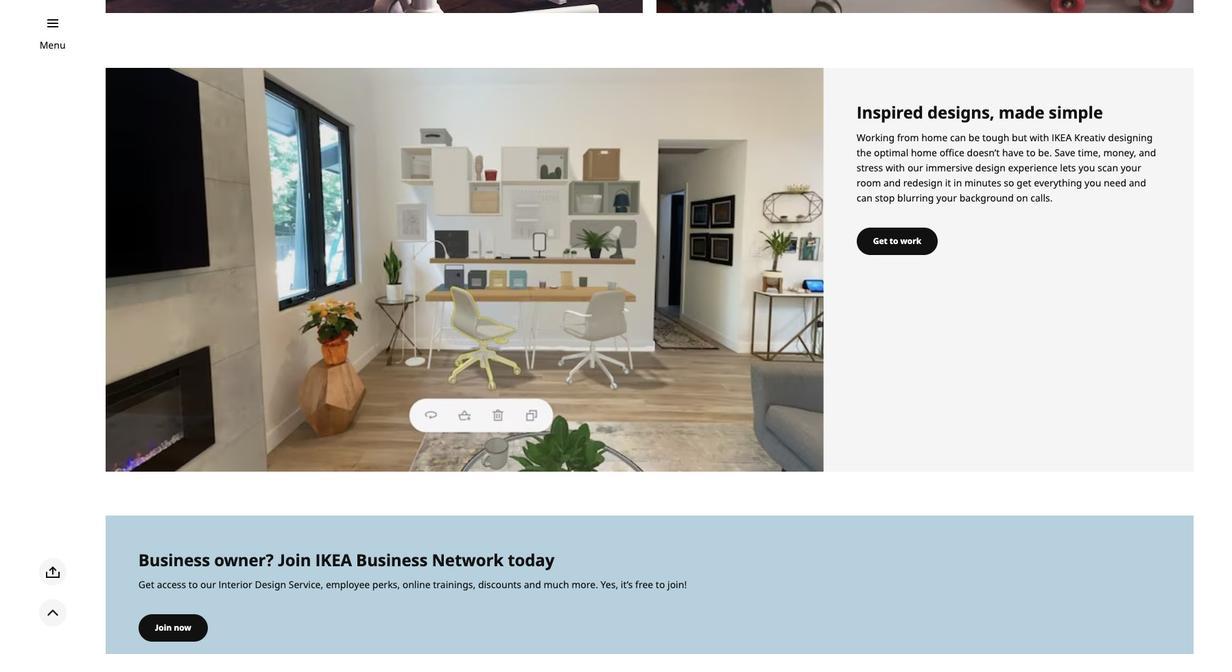Task type: vqa. For each thing, say whether or not it's contained in the screenshot.
"the" to the top
no



Task type: describe. For each thing, give the bounding box(es) containing it.
design
[[976, 161, 1006, 174]]

much
[[544, 579, 569, 592]]

0 horizontal spatial your
[[937, 191, 958, 204]]

working
[[857, 131, 895, 144]]

inspired designs, made simple
[[857, 101, 1104, 123]]

have
[[1003, 146, 1024, 159]]

to right access
[[189, 579, 198, 592]]

be.
[[1039, 146, 1053, 159]]

designing
[[1109, 131, 1153, 144]]

background
[[960, 191, 1014, 204]]

working from home can be tough but with ikea kreativ designing the optimal home office doesn't have to be. save time, money, and stress with our immersive design experience lets you scan your room and redesign it in minutes so get everything you need and can stop blurring your background on calls.
[[857, 131, 1157, 204]]

0 vertical spatial join
[[278, 549, 311, 572]]

owner?
[[214, 549, 274, 572]]

perks,
[[373, 579, 400, 592]]

join inside button
[[155, 623, 172, 635]]

discounts
[[478, 579, 522, 592]]

interior
[[219, 579, 252, 592]]

network
[[432, 549, 504, 572]]

on
[[1017, 191, 1029, 204]]

calls.
[[1031, 191, 1053, 204]]

a student is sitting in front of an open, white alex storage unit, tying the laces of the roller skates on her feet. image
[[657, 0, 1194, 13]]

minutes
[[965, 176, 1002, 189]]

blurring
[[898, 191, 934, 204]]

join!
[[668, 579, 687, 592]]

need
[[1104, 176, 1127, 189]]

menu
[[40, 38, 66, 51]]

menu button
[[40, 38, 66, 53]]

and right 'need'
[[1130, 176, 1147, 189]]

join now
[[155, 623, 191, 635]]

everything
[[1035, 176, 1083, 189]]

kreativ
[[1075, 131, 1106, 144]]

it
[[946, 176, 952, 189]]

get access to our interior design service, employee perks, online trainings, discounts and much more. yes, it's free to join!
[[139, 579, 687, 592]]

redesign
[[904, 176, 943, 189]]

ikea kreativ tool on a home office image
[[106, 68, 824, 472]]

2 business from the left
[[356, 549, 428, 572]]

stress
[[857, 161, 884, 174]]

the
[[857, 146, 872, 159]]

1 horizontal spatial can
[[951, 131, 967, 144]]

lets
[[1061, 161, 1077, 174]]

made
[[999, 101, 1045, 123]]

get to work
[[874, 235, 922, 247]]

ikea inside working from home can be tough but with ikea kreativ designing the optimal home office doesn't have to be. save time, money, and stress with our immersive design experience lets you scan your room and redesign it in minutes so get everything you need and can stop blurring your background on calls.
[[1052, 131, 1072, 144]]

access
[[157, 579, 186, 592]]

doesn't
[[968, 146, 1000, 159]]

in
[[954, 176, 963, 189]]

0 horizontal spatial with
[[886, 161, 905, 174]]

design
[[255, 579, 286, 592]]

to inside button
[[890, 235, 899, 247]]

service,
[[289, 579, 323, 592]]

stop
[[876, 191, 895, 204]]

get for get access to our interior design service, employee perks, online trainings, discounts and much more. yes, it's free to join!
[[139, 579, 154, 592]]

but
[[1012, 131, 1028, 144]]

inspired
[[857, 101, 924, 123]]

a yellow and white eldberget/malskär swivel chair in front of a white alex desk with eket cabinets on the wall. image
[[106, 0, 643, 13]]

be
[[969, 131, 980, 144]]

our inside working from home can be tough but with ikea kreativ designing the optimal home office doesn't have to be. save time, money, and stress with our immersive design experience lets you scan your room and redesign it in minutes so get everything you need and can stop blurring your background on calls.
[[908, 161, 924, 174]]

designs,
[[928, 101, 995, 123]]



Task type: locate. For each thing, give the bounding box(es) containing it.
home up office
[[922, 131, 948, 144]]

0 vertical spatial get
[[874, 235, 888, 247]]

1 vertical spatial our
[[200, 579, 216, 592]]

your
[[1121, 161, 1142, 174], [937, 191, 958, 204]]

0 horizontal spatial can
[[857, 191, 873, 204]]

you down the time,
[[1079, 161, 1096, 174]]

can left be
[[951, 131, 967, 144]]

your down money,
[[1121, 161, 1142, 174]]

tough
[[983, 131, 1010, 144]]

1 horizontal spatial your
[[1121, 161, 1142, 174]]

optimal
[[874, 146, 909, 159]]

1 vertical spatial with
[[886, 161, 905, 174]]

0 vertical spatial with
[[1030, 131, 1050, 144]]

free
[[636, 579, 654, 592]]

room
[[857, 176, 881, 189]]

get left access
[[139, 579, 154, 592]]

0 vertical spatial can
[[951, 131, 967, 144]]

you down scan
[[1085, 176, 1102, 189]]

our left "interior"
[[200, 579, 216, 592]]

1 vertical spatial you
[[1085, 176, 1102, 189]]

1 vertical spatial home
[[911, 146, 938, 159]]

1 business from the left
[[139, 549, 210, 572]]

ikea
[[1052, 131, 1072, 144], [315, 549, 352, 572]]

0 vertical spatial your
[[1121, 161, 1142, 174]]

get
[[1017, 176, 1032, 189]]

0 horizontal spatial our
[[200, 579, 216, 592]]

join
[[278, 549, 311, 572], [155, 623, 172, 635]]

1 vertical spatial join
[[155, 623, 172, 635]]

0 vertical spatial ikea
[[1052, 131, 1072, 144]]

to
[[1027, 146, 1036, 159], [890, 235, 899, 247], [189, 579, 198, 592], [656, 579, 665, 592]]

business owner? join ikea business network today
[[139, 549, 555, 572]]

can
[[951, 131, 967, 144], [857, 191, 873, 204]]

with up be.
[[1030, 131, 1050, 144]]

online
[[403, 579, 431, 592]]

0 horizontal spatial join
[[155, 623, 172, 635]]

employee
[[326, 579, 370, 592]]

can down room
[[857, 191, 873, 204]]

get to work button
[[857, 228, 938, 255]]

1 horizontal spatial business
[[356, 549, 428, 572]]

1 vertical spatial ikea
[[315, 549, 352, 572]]

to inside working from home can be tough but with ikea kreativ designing the optimal home office doesn't have to be. save time, money, and stress with our immersive design experience lets you scan your room and redesign it in minutes so get everything you need and can stop blurring your background on calls.
[[1027, 146, 1036, 159]]

simple
[[1049, 101, 1104, 123]]

business up access
[[139, 549, 210, 572]]

scan
[[1098, 161, 1119, 174]]

more.
[[572, 579, 598, 592]]

1 horizontal spatial our
[[908, 161, 924, 174]]

your down it
[[937, 191, 958, 204]]

so
[[1004, 176, 1015, 189]]

ikea up employee
[[315, 549, 352, 572]]

money,
[[1104, 146, 1137, 159]]

business up perks,
[[356, 549, 428, 572]]

0 vertical spatial you
[[1079, 161, 1096, 174]]

0 horizontal spatial business
[[139, 549, 210, 572]]

1 horizontal spatial join
[[278, 549, 311, 572]]

experience
[[1009, 161, 1058, 174]]

yes,
[[601, 579, 619, 592]]

1 vertical spatial get
[[139, 579, 154, 592]]

get inside button
[[874, 235, 888, 247]]

and down designing
[[1140, 146, 1157, 159]]

save
[[1055, 146, 1076, 159]]

today
[[508, 549, 555, 572]]

to left be.
[[1027, 146, 1036, 159]]

get
[[874, 235, 888, 247], [139, 579, 154, 592]]

1 horizontal spatial get
[[874, 235, 888, 247]]

ikea up save
[[1052, 131, 1072, 144]]

to left work
[[890, 235, 899, 247]]

office
[[940, 146, 965, 159]]

0 vertical spatial our
[[908, 161, 924, 174]]

and up stop
[[884, 176, 901, 189]]

immersive
[[926, 161, 973, 174]]

to right free
[[656, 579, 665, 592]]

trainings,
[[433, 579, 476, 592]]

join left now
[[155, 623, 172, 635]]

you
[[1079, 161, 1096, 174], [1085, 176, 1102, 189]]

0 vertical spatial home
[[922, 131, 948, 144]]

join now button
[[139, 615, 208, 643]]

get for get to work
[[874, 235, 888, 247]]

1 horizontal spatial with
[[1030, 131, 1050, 144]]

with
[[1030, 131, 1050, 144], [886, 161, 905, 174]]

time,
[[1079, 146, 1101, 159]]

business
[[139, 549, 210, 572], [356, 549, 428, 572]]

work
[[901, 235, 922, 247]]

and left much
[[524, 579, 541, 592]]

get left work
[[874, 235, 888, 247]]

1 vertical spatial can
[[857, 191, 873, 204]]

0 horizontal spatial get
[[139, 579, 154, 592]]

our
[[908, 161, 924, 174], [200, 579, 216, 592]]

join up service,
[[278, 549, 311, 572]]

0 horizontal spatial ikea
[[315, 549, 352, 572]]

with down optimal
[[886, 161, 905, 174]]

our up redesign
[[908, 161, 924, 174]]

1 vertical spatial your
[[937, 191, 958, 204]]

home down from
[[911, 146, 938, 159]]

and
[[1140, 146, 1157, 159], [884, 176, 901, 189], [1130, 176, 1147, 189], [524, 579, 541, 592]]

from
[[898, 131, 919, 144]]

1 horizontal spatial ikea
[[1052, 131, 1072, 144]]

home
[[922, 131, 948, 144], [911, 146, 938, 159]]

now
[[174, 623, 191, 635]]

it's
[[621, 579, 633, 592]]



